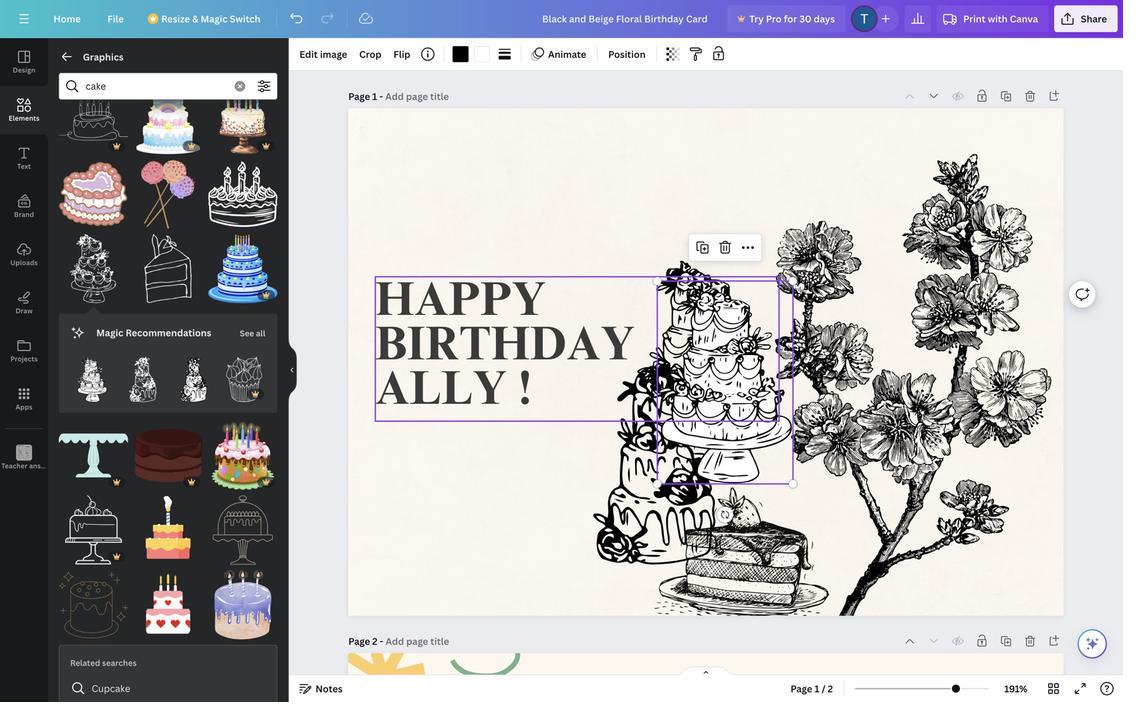 Task type: vqa. For each thing, say whether or not it's contained in the screenshot.
the world
no



Task type: locate. For each thing, give the bounding box(es) containing it.
page left /
[[791, 683, 813, 695]]

for
[[784, 12, 798, 25]]

1 vertical spatial page
[[349, 635, 370, 648]]

page down crop
[[349, 90, 370, 103]]

magic inside button
[[201, 12, 228, 25]]

edit image
[[300, 48, 347, 61]]

page 2 -
[[349, 635, 386, 648]]

ally !
[[376, 370, 532, 417]]

projects
[[10, 355, 38, 364]]

30
[[800, 12, 812, 25]]

1 wedding cake hand drawn image from the left
[[70, 357, 115, 402]]

related searches
[[70, 657, 137, 669]]

magic
[[201, 12, 228, 25], [96, 327, 123, 339]]

draw button
[[0, 279, 48, 327]]

home
[[54, 12, 81, 25]]

text
[[17, 162, 31, 171]]

share
[[1082, 12, 1108, 25]]

see
[[240, 328, 254, 339]]

1 horizontal spatial magic
[[201, 12, 228, 25]]

1 horizontal spatial 2
[[828, 683, 834, 695]]

flip button
[[388, 43, 416, 65]]

1 vertical spatial -
[[380, 635, 384, 648]]

elements button
[[0, 86, 48, 134]]

apps
[[16, 403, 32, 412]]

position button
[[603, 43, 651, 65]]

draw
[[16, 306, 33, 315]]

color group
[[450, 43, 493, 65]]

0 horizontal spatial 1
[[373, 90, 377, 103]]

0 vertical spatial -
[[380, 90, 383, 103]]

1 horizontal spatial 1
[[815, 683, 820, 695]]

2 vertical spatial page
[[791, 683, 813, 695]]

switch
[[230, 12, 261, 25]]

-
[[380, 90, 383, 103], [380, 635, 384, 648]]

days
[[814, 12, 836, 25]]

0 vertical spatial page
[[349, 90, 370, 103]]

position
[[609, 48, 646, 61]]

searches
[[102, 657, 137, 669]]

uploads
[[10, 258, 38, 267]]

1 vertical spatial 1
[[815, 683, 820, 695]]

ally
[[376, 370, 507, 417]]

#000000 image
[[453, 46, 469, 62], [453, 46, 469, 62]]

brand button
[[0, 183, 48, 231]]

1
[[373, 90, 377, 103], [815, 683, 820, 695]]

animate
[[548, 48, 587, 61]]

see all
[[240, 328, 266, 339]]

page left page title text field
[[349, 635, 370, 648]]

playful doodled cafe pastries bear cake image
[[59, 159, 128, 229]]

page 1 -
[[349, 90, 386, 103]]

1 left /
[[815, 683, 820, 695]]

resize & magic switch button
[[140, 5, 271, 32]]

try
[[750, 12, 764, 25]]

2 right /
[[828, 683, 834, 695]]

1 for -
[[373, 90, 377, 103]]

file
[[108, 12, 124, 25]]

watercolor cute birthday cake image
[[208, 570, 278, 640]]

page 1 / 2 button
[[786, 678, 839, 700]]

1 inside page 1 / 2 button
[[815, 683, 820, 695]]

uploads button
[[0, 231, 48, 279]]

magic right &
[[201, 12, 228, 25]]

birthday
[[376, 325, 635, 373]]

print with canva
[[964, 12, 1039, 25]]

thick painterly cute birthday cake pops image
[[134, 159, 203, 229]]

1 vertical spatial 2
[[828, 683, 834, 695]]

cake with cream design image
[[134, 421, 203, 490]]

print
[[964, 12, 986, 25]]

image
[[320, 48, 347, 61]]

kawaii pastel birthday cake image
[[134, 85, 203, 154]]

0 horizontal spatial 2
[[373, 635, 378, 648]]

notes
[[316, 683, 343, 695]]

magic left recommendations
[[96, 327, 123, 339]]

0 horizontal spatial wedding cake hand drawn image
[[70, 357, 115, 402]]

0 horizontal spatial magic
[[96, 327, 123, 339]]

2 wedding cake hand drawn image from the left
[[171, 357, 216, 402]]

1 vertical spatial magic
[[96, 327, 123, 339]]

0 vertical spatial 1
[[373, 90, 377, 103]]

flip
[[394, 48, 411, 61]]

0 vertical spatial magic
[[201, 12, 228, 25]]

related
[[70, 657, 100, 669]]

notes button
[[294, 678, 348, 700]]

brand
[[14, 210, 34, 219]]

group
[[59, 85, 128, 154], [134, 85, 203, 154], [208, 85, 278, 154], [59, 151, 128, 229], [134, 151, 203, 229], [208, 151, 278, 229], [59, 226, 128, 303], [208, 226, 278, 303], [70, 349, 115, 402], [120, 349, 166, 402], [171, 349, 216, 402], [222, 349, 267, 402], [134, 413, 203, 490], [208, 413, 278, 490], [59, 421, 128, 490], [59, 488, 128, 565], [134, 488, 203, 565], [208, 488, 278, 565], [59, 562, 128, 640], [208, 562, 278, 640], [134, 570, 203, 640]]

2
[[373, 635, 378, 648], [828, 683, 834, 695]]

page
[[349, 90, 370, 103], [349, 635, 370, 648], [791, 683, 813, 695]]

;
[[23, 463, 25, 470]]

crop button
[[354, 43, 387, 65]]

- left page title text box
[[380, 90, 383, 103]]

teacher
[[1, 462, 28, 471]]

main menu bar
[[0, 0, 1124, 38]]

1 down crop
[[373, 90, 377, 103]]

recommendations
[[126, 327, 212, 339]]

canva assistant image
[[1085, 636, 1101, 652]]

answer
[[29, 462, 53, 471]]

2 left page title text field
[[373, 635, 378, 648]]

wedding cake hand drawn image
[[70, 357, 115, 402], [171, 357, 216, 402]]

Design title text field
[[532, 5, 722, 32]]

!
[[519, 370, 532, 417]]

page for page 2
[[349, 635, 370, 648]]

#ffffff image
[[474, 46, 490, 62], [474, 46, 490, 62]]

- left page title text field
[[380, 635, 384, 648]]

1 horizontal spatial wedding cake hand drawn image
[[171, 357, 216, 402]]

sleek clean monoline hotel and restaurant objects cake cover image
[[208, 496, 278, 565]]

file button
[[97, 5, 135, 32]]

try pro for 30 days
[[750, 12, 836, 25]]



Task type: describe. For each thing, give the bounding box(es) containing it.
canva
[[1011, 12, 1039, 25]]

text button
[[0, 134, 48, 183]]

&
[[192, 12, 199, 25]]

cake stand illustration image
[[59, 421, 128, 490]]

cupcake button
[[65, 675, 272, 702]]

page for page 1
[[349, 90, 370, 103]]

keys
[[55, 462, 69, 471]]

with
[[988, 12, 1008, 25]]

pro
[[766, 12, 782, 25]]

magic recommendations
[[96, 327, 212, 339]]

graphics
[[83, 51, 124, 63]]

birthday cake image
[[208, 421, 278, 490]]

see all button
[[239, 320, 267, 346]]

hide image
[[288, 338, 297, 402]]

/
[[822, 683, 826, 695]]

apps button
[[0, 375, 48, 423]]

side panel tab list
[[0, 38, 69, 482]]

show pages image
[[674, 666, 738, 677]]

cupcake
[[92, 682, 130, 695]]

detailed monoline christmas cake image
[[59, 570, 128, 640]]

crop
[[359, 48, 382, 61]]

resize & magic switch
[[161, 12, 261, 25]]

Page title text field
[[386, 635, 451, 648]]

- for page 2 -
[[380, 635, 384, 648]]

try pro for 30 days button
[[728, 5, 846, 32]]

2 inside button
[[828, 683, 834, 695]]

page inside button
[[791, 683, 813, 695]]

print with canva button
[[937, 5, 1049, 32]]

edit image button
[[294, 43, 353, 65]]

191%
[[1005, 683, 1028, 695]]

happy
[[376, 281, 546, 328]]

191% button
[[995, 678, 1038, 700]]

teacher answer keys
[[1, 462, 69, 471]]

share button
[[1055, 5, 1118, 32]]

0 vertical spatial 2
[[373, 635, 378, 648]]

Page title text field
[[386, 90, 451, 103]]

watercolor birthday cake image
[[208, 85, 278, 154]]

birthday cake illustration image
[[208, 234, 278, 303]]

resize
[[161, 12, 190, 25]]

1 for /
[[815, 683, 820, 695]]

design button
[[0, 38, 48, 86]]

- for page 1 -
[[380, 90, 383, 103]]

design
[[13, 66, 35, 75]]

Search graphics search field
[[86, 74, 227, 99]]

elements
[[9, 114, 40, 123]]

edit
[[300, 48, 318, 61]]

page 1 / 2
[[791, 683, 834, 695]]

projects button
[[0, 327, 48, 375]]

home link
[[43, 5, 91, 32]]

animate button
[[527, 43, 592, 65]]

all
[[256, 328, 266, 339]]



